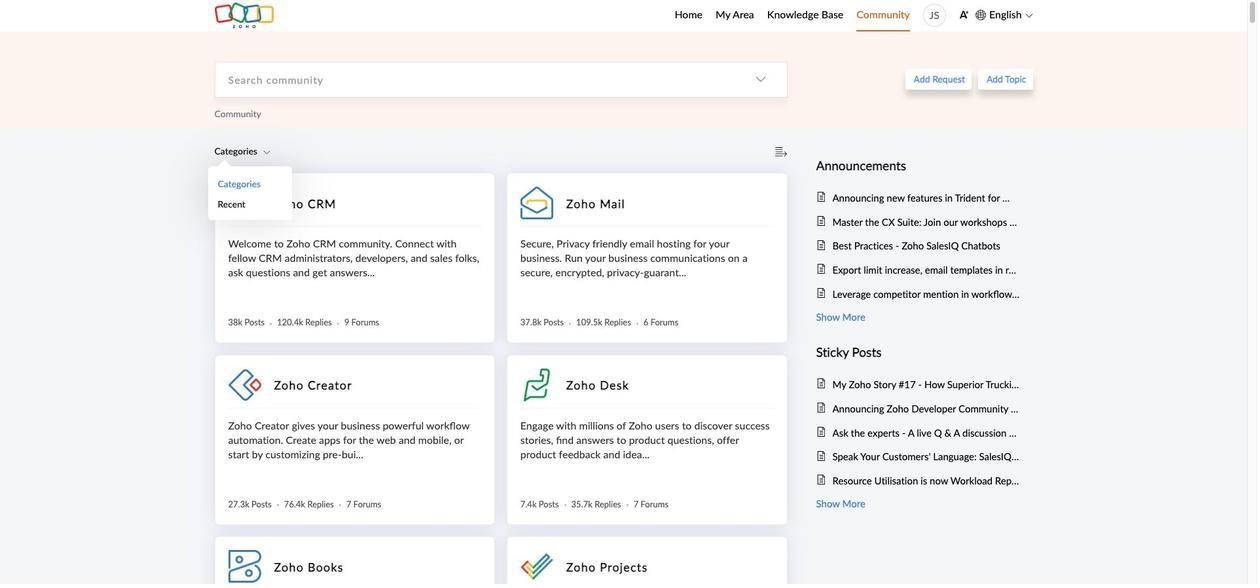 Task type: vqa. For each thing, say whether or not it's contained in the screenshot.
Search articles field
no



Task type: describe. For each thing, give the bounding box(es) containing it.
choose category image
[[756, 74, 766, 85]]

user preference image
[[960, 10, 970, 20]]

user preference element
[[960, 6, 970, 26]]



Task type: locate. For each thing, give the bounding box(es) containing it.
0 horizontal spatial choose category element
[[215, 145, 270, 158]]

2 heading from the top
[[817, 343, 1020, 363]]

1 vertical spatial choose category element
[[215, 145, 270, 158]]

1 heading from the top
[[817, 156, 1020, 176]]

Search community  field
[[215, 62, 735, 97]]

choose languages element
[[976, 7, 1034, 23]]

0 vertical spatial choose category element
[[735, 62, 787, 97]]

choose category element
[[735, 62, 787, 97], [215, 145, 270, 158]]

1 vertical spatial heading
[[817, 343, 1020, 363]]

1 horizontal spatial choose category element
[[735, 62, 787, 97]]

heading
[[817, 156, 1020, 176], [817, 343, 1020, 363]]

choose category image
[[263, 149, 270, 156]]

reader view image
[[775, 146, 788, 159]]

0 vertical spatial heading
[[817, 156, 1020, 176]]



